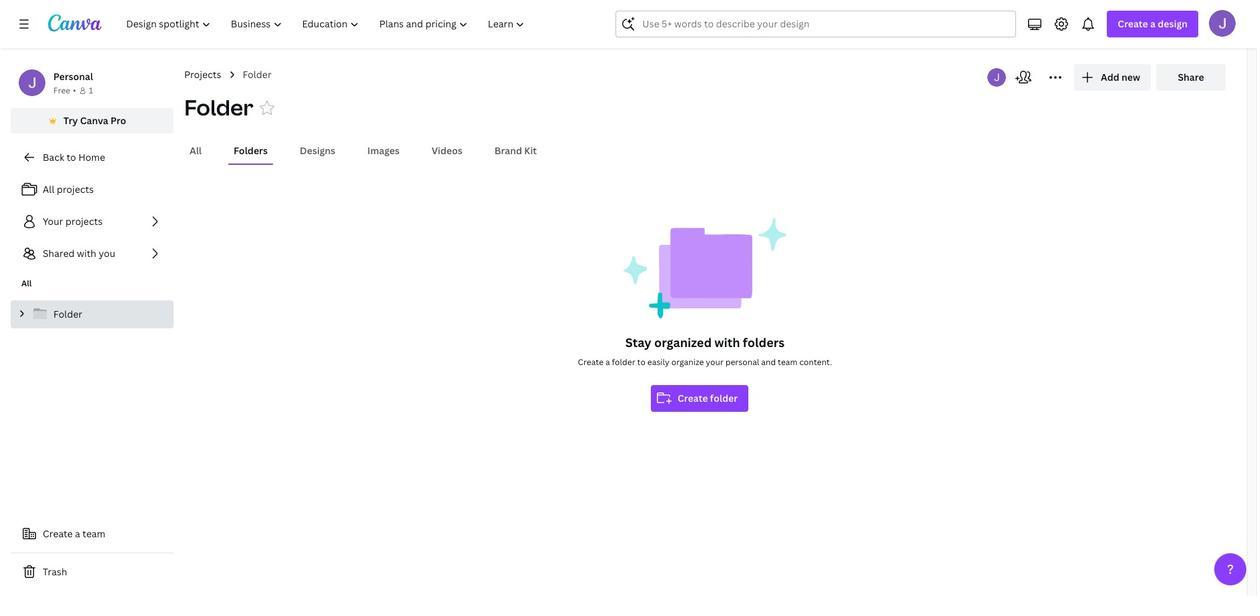 Task type: describe. For each thing, give the bounding box(es) containing it.
free
[[53, 85, 70, 96]]

projects
[[184, 68, 221, 81]]

free •
[[53, 85, 76, 96]]

0 vertical spatial folder link
[[243, 67, 272, 82]]

folders
[[743, 335, 785, 351]]

projects for your projects
[[66, 215, 103, 228]]

videos
[[432, 144, 463, 157]]

your
[[43, 215, 63, 228]]

folder inside the folder "link"
[[53, 308, 82, 321]]

create for create a team
[[43, 528, 73, 540]]

design
[[1158, 17, 1188, 30]]

canva
[[80, 114, 108, 127]]

create a design
[[1118, 17, 1188, 30]]

shared with you link
[[11, 240, 174, 267]]

add new button
[[1074, 64, 1151, 91]]

your projects link
[[11, 208, 174, 235]]

your
[[706, 357, 724, 368]]

a inside stay organized with folders create a folder to easily organize your personal and team content.
[[606, 357, 610, 368]]

create for create a design
[[1118, 17, 1148, 30]]

a for design
[[1151, 17, 1156, 30]]

projects link
[[184, 67, 221, 82]]

images button
[[362, 138, 405, 164]]

folder for folder button on the top left of page
[[184, 93, 253, 122]]

brand kit
[[495, 144, 537, 157]]

add
[[1101, 71, 1120, 83]]

new
[[1122, 71, 1141, 83]]

Search search field
[[643, 11, 990, 37]]

create for create folder
[[678, 392, 708, 405]]

create inside stay organized with folders create a folder to easily organize your personal and team content.
[[578, 357, 604, 368]]

try
[[63, 114, 78, 127]]

brand kit button
[[489, 138, 542, 164]]

all projects
[[43, 183, 94, 196]]

all button
[[184, 138, 207, 164]]

top level navigation element
[[118, 11, 537, 37]]

folder inside stay organized with folders create a folder to easily organize your personal and team content.
[[612, 357, 636, 368]]

back to home
[[43, 151, 105, 164]]

try canva pro button
[[11, 108, 174, 134]]

0 vertical spatial to
[[67, 151, 76, 164]]

all for all button
[[190, 144, 202, 157]]

pro
[[111, 114, 126, 127]]

home
[[78, 151, 105, 164]]

kit
[[524, 144, 537, 157]]

create a design button
[[1107, 11, 1199, 37]]

content.
[[800, 357, 832, 368]]

•
[[73, 85, 76, 96]]

create folder
[[678, 392, 738, 405]]

all projects link
[[11, 176, 174, 203]]



Task type: vqa. For each thing, say whether or not it's contained in the screenshot.
Designs button
yes



Task type: locate. For each thing, give the bounding box(es) containing it.
designs button
[[295, 138, 341, 164]]

stay organized with folders create a folder to easily organize your personal and team content.
[[578, 335, 832, 368]]

with inside list
[[77, 247, 96, 260]]

1 vertical spatial a
[[606, 357, 610, 368]]

you
[[99, 247, 115, 260]]

0 vertical spatial projects
[[57, 183, 94, 196]]

create inside button
[[678, 392, 708, 405]]

folder up folder button on the top left of page
[[243, 68, 272, 81]]

folder
[[243, 68, 272, 81], [184, 93, 253, 122], [53, 308, 82, 321]]

images
[[368, 144, 400, 157]]

folder down your
[[710, 392, 738, 405]]

0 horizontal spatial folder link
[[11, 301, 174, 329]]

0 horizontal spatial folder
[[612, 357, 636, 368]]

a left design
[[1151, 17, 1156, 30]]

personal
[[726, 357, 760, 368]]

team
[[778, 357, 798, 368], [82, 528, 105, 540]]

0 vertical spatial folder
[[612, 357, 636, 368]]

folder down projects link
[[184, 93, 253, 122]]

1 horizontal spatial team
[[778, 357, 798, 368]]

projects down the back to home
[[57, 183, 94, 196]]

1
[[89, 85, 93, 96]]

create a team
[[43, 528, 105, 540]]

1 horizontal spatial with
[[715, 335, 740, 351]]

1 vertical spatial folder
[[184, 93, 253, 122]]

folder inside button
[[710, 392, 738, 405]]

with left you
[[77, 247, 96, 260]]

designs
[[300, 144, 335, 157]]

create inside dropdown button
[[1118, 17, 1148, 30]]

shared
[[43, 247, 75, 260]]

a inside dropdown button
[[1151, 17, 1156, 30]]

back to home link
[[11, 144, 174, 171]]

folder for the top the folder "link"
[[243, 68, 272, 81]]

share button
[[1157, 64, 1226, 91]]

with up your
[[715, 335, 740, 351]]

1 horizontal spatial all
[[43, 183, 54, 196]]

team up trash link
[[82, 528, 105, 540]]

0 vertical spatial all
[[190, 144, 202, 157]]

team inside 'button'
[[82, 528, 105, 540]]

folder
[[612, 357, 636, 368], [710, 392, 738, 405]]

projects
[[57, 183, 94, 196], [66, 215, 103, 228]]

back
[[43, 151, 64, 164]]

folders button
[[228, 138, 273, 164]]

1 vertical spatial all
[[43, 183, 54, 196]]

folders
[[234, 144, 268, 157]]

organized
[[654, 335, 712, 351]]

2 horizontal spatial all
[[190, 144, 202, 157]]

folder link
[[243, 67, 272, 82], [11, 301, 174, 329]]

all for all projects
[[43, 183, 54, 196]]

folder link up folder button on the top left of page
[[243, 67, 272, 82]]

2 vertical spatial folder
[[53, 308, 82, 321]]

and
[[761, 357, 776, 368]]

a inside 'button'
[[75, 528, 80, 540]]

folder down stay
[[612, 357, 636, 368]]

0 horizontal spatial with
[[77, 247, 96, 260]]

create
[[1118, 17, 1148, 30], [578, 357, 604, 368], [678, 392, 708, 405], [43, 528, 73, 540]]

1 vertical spatial to
[[637, 357, 646, 368]]

all
[[190, 144, 202, 157], [43, 183, 54, 196], [21, 278, 32, 289]]

trash
[[43, 566, 67, 578]]

1 vertical spatial projects
[[66, 215, 103, 228]]

1 vertical spatial team
[[82, 528, 105, 540]]

None search field
[[616, 11, 1017, 37]]

projects for all projects
[[57, 183, 94, 196]]

to right "back"
[[67, 151, 76, 164]]

folder down the shared
[[53, 308, 82, 321]]

to left "easily"
[[637, 357, 646, 368]]

stay
[[626, 335, 652, 351]]

with
[[77, 247, 96, 260], [715, 335, 740, 351]]

create a team button
[[11, 521, 174, 548]]

projects right your
[[66, 215, 103, 228]]

list containing all projects
[[11, 176, 174, 267]]

to
[[67, 151, 76, 164], [637, 357, 646, 368]]

team inside stay organized with folders create a folder to easily organize your personal and team content.
[[778, 357, 798, 368]]

jacob simon image
[[1209, 10, 1236, 37]]

a for team
[[75, 528, 80, 540]]

0 vertical spatial a
[[1151, 17, 1156, 30]]

2 horizontal spatial a
[[1151, 17, 1156, 30]]

create inside 'button'
[[43, 528, 73, 540]]

1 horizontal spatial a
[[606, 357, 610, 368]]

list
[[11, 176, 174, 267]]

with inside stay organized with folders create a folder to easily organize your personal and team content.
[[715, 335, 740, 351]]

all inside button
[[190, 144, 202, 157]]

a up trash link
[[75, 528, 80, 540]]

folder button
[[184, 93, 253, 122]]

0 horizontal spatial to
[[67, 151, 76, 164]]

easily
[[648, 357, 670, 368]]

add new
[[1101, 71, 1141, 83]]

folder link down shared with you link
[[11, 301, 174, 329]]

team right 'and'
[[778, 357, 798, 368]]

brand
[[495, 144, 522, 157]]

a left "easily"
[[606, 357, 610, 368]]

1 horizontal spatial to
[[637, 357, 646, 368]]

videos button
[[426, 138, 468, 164]]

share
[[1178, 71, 1204, 83]]

your projects
[[43, 215, 103, 228]]

0 vertical spatial with
[[77, 247, 96, 260]]

shared with you
[[43, 247, 115, 260]]

0 horizontal spatial team
[[82, 528, 105, 540]]

try canva pro
[[63, 114, 126, 127]]

organize
[[672, 357, 704, 368]]

1 vertical spatial folder
[[710, 392, 738, 405]]

2 vertical spatial all
[[21, 278, 32, 289]]

all inside list
[[43, 183, 54, 196]]

a
[[1151, 17, 1156, 30], [606, 357, 610, 368], [75, 528, 80, 540]]

0 vertical spatial team
[[778, 357, 798, 368]]

1 horizontal spatial folder link
[[243, 67, 272, 82]]

to inside stay organized with folders create a folder to easily organize your personal and team content.
[[637, 357, 646, 368]]

personal
[[53, 70, 93, 83]]

1 vertical spatial with
[[715, 335, 740, 351]]

0 horizontal spatial all
[[21, 278, 32, 289]]

1 vertical spatial folder link
[[11, 301, 174, 329]]

1 horizontal spatial folder
[[710, 392, 738, 405]]

trash link
[[11, 559, 174, 586]]

0 horizontal spatial a
[[75, 528, 80, 540]]

create folder button
[[651, 385, 749, 412]]

2 vertical spatial a
[[75, 528, 80, 540]]

0 vertical spatial folder
[[243, 68, 272, 81]]



